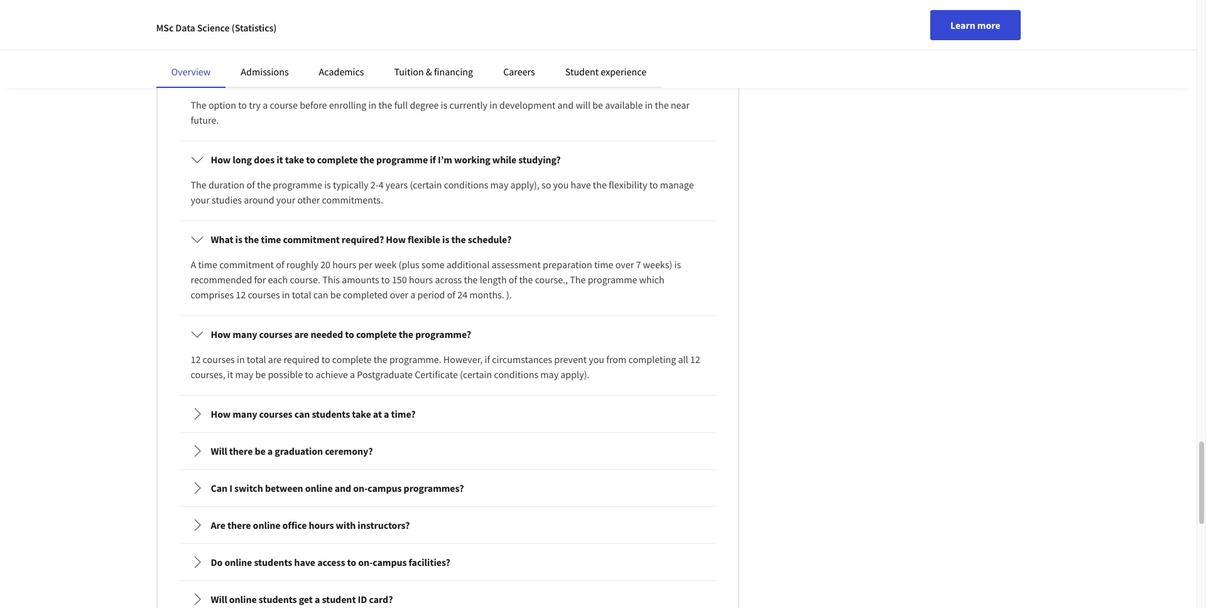 Task type: locate. For each thing, give the bounding box(es) containing it.
are there online office hours with instructors?‎
[[211, 519, 410, 531]]

be left 'graduation'
[[255, 445, 266, 457]]

the down enrol
[[378, 99, 392, 111]]

there up switch
[[229, 445, 253, 457]]

total inside 12 courses in total are required to complete the programme. however, if circumstances prevent you from completing all 12 courses, it may be possible to achieve a postgraduate certificate (certain conditions may apply).‎
[[247, 353, 266, 366]]

to inside the msc data science (statistics) leads to a recognised uk degree qualification. this degree does not have any additional professional accreditation at this time.
[[354, 19, 362, 31]]

course down accreditation
[[256, 73, 285, 86]]

can for can i try a course before i apply or enrol in the full degree?‎
[[211, 73, 227, 86]]

1 horizontal spatial at
[[373, 408, 382, 420]]

1 horizontal spatial take
[[352, 408, 371, 420]]

0 vertical spatial can
[[211, 73, 227, 86]]

have left access
[[294, 556, 315, 569]]

how inside how many courses are needed to complete the programme?‎ dropdown button
[[211, 328, 231, 340]]

before inside dropdown button
[[287, 73, 316, 86]]

if right 'however,'
[[485, 353, 490, 366]]

this inside a time commitment of  roughly 20 hours per week (plus some additional assessment preparation time over 7 weeks) is recommended for each course. this amounts to 150 hours across the length of the course., the programme which comprises 12 courses in total can be completed over a period of 24 months. ).‎
[[322, 273, 340, 286]]

how inside how many courses can students take at a time?‎ dropdown button
[[211, 408, 231, 420]]

12 right all
[[690, 353, 700, 366]]

0 horizontal spatial have
[[294, 556, 315, 569]]

completing
[[629, 353, 676, 366]]

total down course.
[[292, 288, 311, 301]]

1 vertical spatial does
[[254, 153, 275, 166]]

tuition & financing
[[394, 65, 473, 78]]

may right "courses,"
[[235, 368, 253, 381]]

how inside how long does it take to complete the programme if i'm working while studying? dropdown button
[[211, 153, 231, 166]]

12 courses in total are required to complete the programme. however, if circumstances prevent you from completing all 12 courses, it may be possible to achieve a postgraduate certificate (certain conditions may apply).‎
[[191, 353, 700, 381]]

have inside the msc data science (statistics) leads to a recognised uk degree qualification. this degree does not have any additional professional accreditation at this time.
[[611, 19, 631, 31]]

0 vertical spatial are
[[294, 328, 309, 340]]

careers
[[503, 65, 535, 78]]

try inside dropdown button
[[234, 73, 247, 86]]

a inside dropdown button
[[315, 593, 320, 606]]

additional inside the msc data science (statistics) leads to a recognised uk degree qualification. this degree does not have any additional professional accreditation at this time.
[[650, 19, 693, 31]]

1 vertical spatial if
[[485, 353, 490, 366]]

1 horizontal spatial data
[[228, 19, 247, 31]]

0 vertical spatial campus
[[368, 482, 402, 494]]

1 horizontal spatial 12
[[236, 288, 246, 301]]

1 vertical spatial you
[[589, 353, 604, 366]]

students for get
[[259, 593, 297, 606]]

and inside the option to try a course before enrolling in the full degree is currently in development and will be available in the near future.
[[558, 99, 574, 111]]

0 horizontal spatial you
[[553, 178, 569, 191]]

1 vertical spatial are
[[268, 353, 282, 366]]

i'm
[[438, 153, 452, 166]]

not
[[595, 19, 609, 31]]

a down admissions
[[263, 99, 268, 111]]

recommended
[[191, 273, 252, 286]]

campus up instructors?‎
[[368, 482, 402, 494]]

before
[[287, 73, 316, 86], [300, 99, 327, 111]]

assessment
[[492, 258, 541, 271]]

the left &
[[396, 73, 411, 86]]

postgraduate
[[357, 368, 413, 381]]

will inside dropdown button
[[211, 593, 227, 606]]

1 horizontal spatial time
[[261, 233, 281, 246]]

be inside 12 courses in total are required to complete the programme. however, if circumstances prevent you from completing all 12 courses, it may be possible to achieve a postgraduate certificate (certain conditions may apply).‎
[[255, 368, 266, 381]]

many down comprises
[[233, 328, 257, 340]]

1 horizontal spatial this
[[522, 19, 539, 31]]

available
[[605, 99, 643, 111]]

commitments.
[[322, 193, 383, 206]]

how left long
[[211, 153, 231, 166]]

students inside dropdown button
[[259, 593, 297, 606]]

2 vertical spatial have
[[294, 556, 315, 569]]

the up the postgraduate
[[374, 353, 387, 366]]

0 vertical spatial over
[[615, 258, 634, 271]]

are inside how many courses are needed to complete the programme?‎ dropdown button
[[294, 328, 309, 340]]

(plus
[[399, 258, 420, 271]]

1 horizontal spatial full
[[413, 73, 427, 86]]

how down comprises
[[211, 328, 231, 340]]

may
[[490, 178, 508, 191], [235, 368, 253, 381], [540, 368, 559, 381]]

0 horizontal spatial science
[[197, 21, 230, 34]]

0 vertical spatial try
[[234, 73, 247, 86]]

1 vertical spatial take
[[352, 408, 371, 420]]

0 horizontal spatial (certain
[[410, 178, 442, 191]]

0 vertical spatial commitment
[[283, 233, 340, 246]]

is right weeks)
[[674, 258, 681, 271]]

0 vertical spatial take
[[285, 153, 304, 166]]

full inside the option to try a course before enrolling in the full degree is currently in development and will be available in the near future.
[[394, 99, 408, 111]]

data inside the msc data science (statistics) leads to a recognised uk degree qualification. this degree does not have any additional professional accreditation at this time.
[[228, 19, 247, 31]]

1 vertical spatial course
[[270, 99, 298, 111]]

do online students have access to on-campus facilities?‎
[[211, 556, 450, 569]]

1 horizontal spatial (statistics)
[[283, 19, 327, 31]]

the option to try a course before enrolling in the full degree is currently in development and will be available in the near future.
[[191, 99, 690, 126]]

over left 7
[[615, 258, 634, 271]]

will there be a graduation ceremony?‎ button
[[181, 433, 715, 469]]

is inside the option to try a course before enrolling in the full degree is currently in development and will be available in the near future.
[[441, 99, 447, 111]]

in inside 12 courses in total are required to complete the programme. however, if circumstances prevent you from completing all 12 courses, it may be possible to achieve a postgraduate certificate (certain conditions may apply).‎
[[237, 353, 245, 366]]

courses down for
[[248, 288, 280, 301]]

(certain right years
[[410, 178, 442, 191]]

at inside the msc data science (statistics) leads to a recognised uk degree qualification. this degree does not have any additional professional accreditation at this time.
[[302, 34, 310, 46]]

in inside a time commitment of  roughly 20 hours per week (plus some additional assessment preparation time over 7 weeks) is recommended for each course. this amounts to 150 hours across the length of the course., the programme which comprises 12 courses in total can be completed over a period of 24 months. ).‎
[[282, 288, 290, 301]]

science up accreditation
[[249, 19, 281, 31]]

in right enrol
[[386, 73, 394, 86]]

0 vertical spatial total
[[292, 288, 311, 301]]

can
[[313, 288, 328, 301], [294, 408, 310, 420]]

i up option
[[229, 73, 232, 86]]

courses up "courses,"
[[203, 353, 235, 366]]

0 vertical spatial full
[[413, 73, 427, 86]]

1 horizontal spatial if
[[485, 353, 490, 366]]

total left required
[[247, 353, 266, 366]]

near
[[671, 99, 690, 111]]

do online students have access to on-campus facilities?‎ button
[[181, 545, 715, 580]]

science
[[249, 19, 281, 31], [197, 21, 230, 34]]

total inside a time commitment of  roughly 20 hours per week (plus some additional assessment preparation time over 7 weeks) is recommended for each course. this amounts to 150 hours across the length of the course., the programme which comprises 12 courses in total can be completed over a period of 24 months. ).‎
[[292, 288, 311, 301]]

academics link
[[319, 65, 364, 78]]

campus down instructors?‎
[[373, 556, 407, 569]]

data up professional
[[228, 19, 247, 31]]

1 vertical spatial hours
[[409, 273, 433, 286]]

0 vertical spatial can
[[313, 288, 328, 301]]

0 horizontal spatial data
[[175, 21, 195, 34]]

programme inside dropdown button
[[376, 153, 428, 166]]

will
[[576, 99, 591, 111]]

time right a
[[198, 258, 217, 271]]

you left the from
[[589, 353, 604, 366]]

1 vertical spatial students
[[254, 556, 292, 569]]

time left 7
[[594, 258, 613, 271]]

may left apply).‎
[[540, 368, 559, 381]]

what is the time commitment required? how flexible is the schedule?‎
[[211, 233, 512, 246]]

1 vertical spatial additional
[[447, 258, 490, 271]]

the inside dropdown button
[[399, 328, 413, 340]]

of inside the duration of the programme is typically 2-4 years (certain conditions may apply), so you have the flexibility to manage your studies around your other commitments.
[[247, 178, 255, 191]]

the
[[191, 19, 207, 31], [191, 99, 207, 111], [191, 178, 207, 191], [570, 273, 586, 286]]

2 horizontal spatial 12
[[690, 353, 700, 366]]

campus for programmes?‎
[[368, 482, 402, 494]]

how
[[211, 153, 231, 166], [386, 233, 406, 246], [211, 328, 231, 340], [211, 408, 231, 420]]

0 horizontal spatial this
[[322, 273, 340, 286]]

have inside dropdown button
[[294, 556, 315, 569]]

before left apply
[[287, 73, 316, 86]]

1 horizontal spatial your
[[276, 193, 295, 206]]

complete up typically
[[317, 153, 358, 166]]

to right option
[[238, 99, 247, 111]]

how many courses can students take at a time?‎ button
[[181, 396, 715, 432]]

a left time?‎ on the left
[[384, 408, 389, 420]]

from
[[606, 353, 627, 366]]

commitment up for
[[219, 258, 274, 271]]

1 many from the top
[[233, 328, 257, 340]]

many inside dropdown button
[[233, 408, 257, 420]]

0 horizontal spatial over
[[390, 288, 408, 301]]

1 horizontal spatial commitment
[[283, 233, 340, 246]]

2 horizontal spatial programme
[[588, 273, 637, 286]]

have inside the duration of the programme is typically 2-4 years (certain conditions may apply), so you have the flexibility to manage your studies around your other commitments.
[[571, 178, 591, 191]]

will online students get a student id card?‎ button
[[181, 582, 715, 608]]

degree right "uk"
[[434, 19, 463, 31]]

1 can from the top
[[211, 73, 227, 86]]

1 vertical spatial full
[[394, 99, 408, 111]]

over down 150
[[390, 288, 408, 301]]

learn
[[951, 19, 975, 31]]

msc data science (statistics)
[[156, 21, 277, 34]]

in down each
[[282, 288, 290, 301]]

does right long
[[254, 153, 275, 166]]

0 vertical spatial programme
[[376, 153, 428, 166]]

can i try a course before i apply or enrol in the full degree?‎ button
[[181, 62, 715, 97]]

are inside 12 courses in total are required to complete the programme. however, if circumstances prevent you from completing all 12 courses, it may be possible to achieve a postgraduate certificate (certain conditions may apply).‎
[[268, 353, 282, 366]]

1 horizontal spatial it
[[277, 153, 283, 166]]

try right option
[[249, 99, 261, 111]]

0 horizontal spatial try
[[234, 73, 247, 86]]

future.
[[191, 114, 219, 126]]

programme up years
[[376, 153, 428, 166]]

1 will from the top
[[211, 445, 227, 457]]

length
[[480, 273, 507, 286]]

the down preparation
[[570, 273, 586, 286]]

2 horizontal spatial have
[[611, 19, 631, 31]]

the down assessment
[[519, 273, 533, 286]]

the inside the duration of the programme is typically 2-4 years (certain conditions may apply), so you have the flexibility to manage your studies around your other commitments.
[[191, 178, 207, 191]]

your left other on the left of the page
[[276, 193, 295, 206]]

conditions
[[444, 178, 488, 191], [494, 368, 538, 381]]

programme inside a time commitment of  roughly 20 hours per week (plus some additional assessment preparation time over 7 weeks) is recommended for each course. this amounts to 150 hours across the length of the course., the programme which comprises 12 courses in total can be completed over a period of 24 months. ).‎
[[588, 273, 637, 286]]

be inside dropdown button
[[255, 445, 266, 457]]

1 horizontal spatial try
[[249, 99, 261, 111]]

in left required
[[237, 353, 245, 366]]

be left completed
[[330, 288, 341, 301]]

1 horizontal spatial conditions
[[494, 368, 538, 381]]

1 vertical spatial and
[[335, 482, 351, 494]]

courses up will there be a graduation ceremony?‎
[[259, 408, 293, 420]]

1 horizontal spatial msc
[[209, 19, 226, 31]]

0 vertical spatial additional
[[650, 19, 693, 31]]

to inside the duration of the programme is typically 2-4 years (certain conditions may apply), so you have the flexibility to manage your studies around your other commitments.
[[649, 178, 658, 191]]

2 can from the top
[[211, 482, 227, 494]]

on-
[[353, 482, 368, 494], [358, 556, 373, 569]]

0 horizontal spatial it
[[227, 368, 233, 381]]

0 horizontal spatial if
[[430, 153, 436, 166]]

1 vertical spatial total
[[247, 353, 266, 366]]

to
[[354, 19, 362, 31], [238, 99, 247, 111], [306, 153, 315, 166], [649, 178, 658, 191], [381, 273, 390, 286], [345, 328, 354, 340], [321, 353, 330, 366], [305, 368, 314, 381], [347, 556, 356, 569]]

(statistics) up admissions
[[232, 21, 277, 34]]

0 horizontal spatial at
[[302, 34, 310, 46]]

there for are
[[227, 519, 251, 531]]

1 vertical spatial campus
[[373, 556, 407, 569]]

programme down 7
[[588, 273, 637, 286]]

additional right any
[[650, 19, 693, 31]]

are
[[294, 328, 309, 340], [268, 353, 282, 366]]

if left i'm
[[430, 153, 436, 166]]

conditions inside 12 courses in total are required to complete the programme. however, if circumstances prevent you from completing all 12 courses, it may be possible to achieve a postgraduate certificate (certain conditions may apply).‎
[[494, 368, 538, 381]]

will inside dropdown button
[[211, 445, 227, 457]]

1 vertical spatial (certain
[[460, 368, 492, 381]]

before down apply
[[300, 99, 327, 111]]

1 vertical spatial this
[[322, 273, 340, 286]]

1 horizontal spatial total
[[292, 288, 311, 301]]

i
[[229, 73, 232, 86], [318, 73, 321, 86], [229, 482, 232, 494]]

0 vertical spatial will
[[211, 445, 227, 457]]

many up will there be a graduation ceremony?‎
[[233, 408, 257, 420]]

full
[[413, 73, 427, 86], [394, 99, 408, 111]]

ceremony?‎
[[325, 445, 373, 457]]

students left get
[[259, 593, 297, 606]]

complete inside 12 courses in total are required to complete the programme. however, if circumstances prevent you from completing all 12 courses, it may be possible to achieve a postgraduate certificate (certain conditions may apply).‎
[[332, 353, 372, 366]]

take up other on the left of the page
[[285, 153, 304, 166]]

to left manage
[[649, 178, 658, 191]]

0 horizontal spatial commitment
[[219, 258, 274, 271]]

to up achieve
[[321, 353, 330, 366]]

will online students get a student id card?‎
[[211, 593, 393, 606]]

complete inside how many courses are needed to complete the programme?‎ dropdown button
[[356, 328, 397, 340]]

online inside dropdown button
[[229, 593, 257, 606]]

of down assessment
[[509, 273, 517, 286]]

the inside the msc data science (statistics) leads to a recognised uk degree qualification. this degree does not have any additional professional accreditation at this time.
[[191, 19, 207, 31]]

prevent
[[554, 353, 587, 366]]

conditions down circumstances
[[494, 368, 538, 381]]

full left "degree?‎"
[[413, 73, 427, 86]]

full inside dropdown button
[[413, 73, 427, 86]]

does inside the msc data science (statistics) leads to a recognised uk degree qualification. this degree does not have any additional professional accreditation at this time.
[[572, 19, 593, 31]]

1 horizontal spatial have
[[571, 178, 591, 191]]

a time commitment of  roughly 20 hours per week (plus some additional assessment preparation time over 7 weeks) is recommended for each course. this amounts to 150 hours across the length of the course., the programme which comprises 12 courses in total can be completed over a period of 24 months. ).‎
[[191, 258, 681, 301]]

many for how many courses are needed to complete the programme?‎
[[233, 328, 257, 340]]

can left switch
[[211, 482, 227, 494]]

0 horizontal spatial does
[[254, 153, 275, 166]]

each
[[268, 273, 288, 286]]

to right leads
[[354, 19, 362, 31]]

with
[[336, 519, 356, 531]]

total
[[292, 288, 311, 301], [247, 353, 266, 366]]

what is the time commitment required? how flexible is the schedule?‎ button
[[181, 222, 715, 257]]

time
[[261, 233, 281, 246], [198, 258, 217, 271], [594, 258, 613, 271]]

the up 2-
[[360, 153, 374, 166]]

time up each
[[261, 233, 281, 246]]

1 vertical spatial can
[[211, 482, 227, 494]]

complete
[[317, 153, 358, 166], [356, 328, 397, 340], [332, 353, 372, 366]]

the inside the option to try a course before enrolling in the full degree is currently in development and will be available in the near future.
[[191, 99, 207, 111]]

1 horizontal spatial you
[[589, 353, 604, 366]]

experience
[[601, 65, 647, 78]]

degree down "degree?‎"
[[410, 99, 439, 111]]

0 horizontal spatial additional
[[447, 258, 490, 271]]

additional
[[650, 19, 693, 31], [447, 258, 490, 271]]

msc up professional
[[209, 19, 226, 31]]

2 will from the top
[[211, 593, 227, 606]]

0 vertical spatial does
[[572, 19, 593, 31]]

campus inside can i switch between online and on-campus programmes?‎ dropdown button
[[368, 482, 402, 494]]

on- for and
[[353, 482, 368, 494]]

0 vertical spatial students
[[312, 408, 350, 420]]

programme
[[376, 153, 428, 166], [273, 178, 322, 191], [588, 273, 637, 286]]

0 horizontal spatial programme
[[273, 178, 322, 191]]

(statistics)
[[283, 19, 327, 31], [232, 21, 277, 34]]

1 vertical spatial before
[[300, 99, 327, 111]]

commitment inside the what is the time commitment required? how flexible is the schedule?‎ dropdown button
[[283, 233, 340, 246]]

course inside the option to try a course before enrolling in the full degree is currently in development and will be available in the near future.
[[270, 99, 298, 111]]

are up possible
[[268, 353, 282, 366]]

courses inside a time commitment of  roughly 20 hours per week (plus some additional assessment preparation time over 7 weeks) is recommended for each course. this amounts to 150 hours across the length of the course., the programme which comprises 12 courses in total can be completed over a period of 24 months. ).‎
[[248, 288, 280, 301]]

preparation
[[543, 258, 592, 271]]

the duration of the programme is typically 2-4 years (certain conditions may apply), so you have the flexibility to manage your studies around your other commitments.
[[191, 178, 694, 206]]

12 inside a time commitment of  roughly 20 hours per week (plus some additional assessment preparation time over 7 weeks) is recommended for each course. this amounts to 150 hours across the length of the course., the programme which comprises 12 courses in total can be completed over a period of 24 months. ).‎
[[236, 288, 246, 301]]

hours right 20 at the top of page
[[332, 258, 356, 271]]

0 horizontal spatial total
[[247, 353, 266, 366]]

0 vertical spatial (certain
[[410, 178, 442, 191]]

1 vertical spatial many
[[233, 408, 257, 420]]

1 vertical spatial try
[[249, 99, 261, 111]]

the up programme.
[[399, 328, 413, 340]]

0 vertical spatial it
[[277, 153, 283, 166]]

it right long
[[277, 153, 283, 166]]

1 vertical spatial have
[[571, 178, 591, 191]]

for
[[254, 273, 266, 286]]

at left the 'this'
[[302, 34, 310, 46]]

you right so
[[553, 178, 569, 191]]

the up future.
[[191, 99, 207, 111]]

2 vertical spatial hours
[[309, 519, 334, 531]]

1 horizontal spatial programme
[[376, 153, 428, 166]]

2 horizontal spatial may
[[540, 368, 559, 381]]

across
[[435, 273, 462, 286]]

0 vertical spatial at
[[302, 34, 310, 46]]

amounts
[[342, 273, 379, 286]]

0 vertical spatial course
[[256, 73, 285, 86]]

the up professional
[[191, 19, 207, 31]]

leads
[[329, 19, 352, 31]]

in inside dropdown button
[[386, 73, 394, 86]]

of left 24
[[447, 288, 455, 301]]

0 horizontal spatial conditions
[[444, 178, 488, 191]]

learn more
[[951, 19, 1000, 31]]

conditions down working on the left top
[[444, 178, 488, 191]]

does inside dropdown button
[[254, 153, 275, 166]]

what
[[211, 233, 233, 246]]

try
[[234, 73, 247, 86], [249, 99, 261, 111]]

if
[[430, 153, 436, 166], [485, 353, 490, 366]]

0 vertical spatial many
[[233, 328, 257, 340]]

course inside dropdown button
[[256, 73, 285, 86]]

1 horizontal spatial additional
[[650, 19, 693, 31]]

1 vertical spatial it
[[227, 368, 233, 381]]

completed
[[343, 288, 388, 301]]

how for how many courses are needed to complete the programme?‎
[[211, 328, 231, 340]]

will for will online students get a student id card?‎
[[211, 593, 227, 606]]

0 horizontal spatial may
[[235, 368, 253, 381]]

1 horizontal spatial does
[[572, 19, 593, 31]]

full down tuition
[[394, 99, 408, 111]]

and up with
[[335, 482, 351, 494]]

can inside dropdown button
[[294, 408, 310, 420]]

courses inside dropdown button
[[259, 328, 293, 340]]

a
[[364, 19, 369, 31], [249, 73, 254, 86], [263, 99, 268, 111], [410, 288, 416, 301], [350, 368, 355, 381], [384, 408, 389, 420], [267, 445, 273, 457], [315, 593, 320, 606]]

tuition
[[394, 65, 424, 78]]

data up overview link
[[175, 21, 195, 34]]

the left duration
[[191, 178, 207, 191]]

1 horizontal spatial may
[[490, 178, 508, 191]]

take up ceremony?‎
[[352, 408, 371, 420]]

commitment up roughly
[[283, 233, 340, 246]]

1 vertical spatial there
[[227, 519, 251, 531]]

time.
[[330, 34, 351, 46]]

msc up overview
[[156, 21, 174, 34]]

this right qualification.
[[522, 19, 539, 31]]

take
[[285, 153, 304, 166], [352, 408, 371, 420]]

complete inside how long does it take to complete the programme if i'm working while studying? dropdown button
[[317, 153, 358, 166]]

academics
[[319, 65, 364, 78]]

0 horizontal spatial are
[[268, 353, 282, 366]]

2 many from the top
[[233, 408, 257, 420]]

comprises
[[191, 288, 234, 301]]

students for have
[[254, 556, 292, 569]]

may left apply),
[[490, 178, 508, 191]]

0 vertical spatial conditions
[[444, 178, 488, 191]]

complete up the postgraduate
[[356, 328, 397, 340]]

hours up period
[[409, 273, 433, 286]]

commitment inside a time commitment of  roughly 20 hours per week (plus some additional assessment preparation time over 7 weeks) is recommended for each course. this amounts to 150 hours across the length of the course., the programme which comprises 12 courses in total can be completed over a period of 24 months. ).‎
[[219, 258, 274, 271]]

students down office
[[254, 556, 292, 569]]

0 vertical spatial on-
[[353, 482, 368, 494]]

on- for to
[[358, 556, 373, 569]]

1 horizontal spatial science
[[249, 19, 281, 31]]

many for how many courses can students take at a time?‎
[[233, 408, 257, 420]]

commitment
[[283, 233, 340, 246], [219, 258, 274, 271]]

0 vertical spatial complete
[[317, 153, 358, 166]]

weeks)
[[643, 258, 672, 271]]

1 vertical spatial programme
[[273, 178, 322, 191]]

is left typically
[[324, 178, 331, 191]]

how for how many courses can students take at a time?‎
[[211, 408, 231, 420]]

student experience link
[[565, 65, 647, 78]]

2 vertical spatial complete
[[332, 353, 372, 366]]

campus inside do online students have access to on-campus facilities?‎ dropdown button
[[373, 556, 407, 569]]

many inside dropdown button
[[233, 328, 257, 340]]



Task type: vqa. For each thing, say whether or not it's contained in the screenshot.
Can for Can I switch between online and on-campus programmes?‎
yes



Task type: describe. For each thing, give the bounding box(es) containing it.
may inside the duration of the programme is typically 2-4 years (certain conditions may apply), so you have the flexibility to manage your studies around your other commitments.
[[490, 178, 508, 191]]

programme inside the duration of the programme is typically 2-4 years (certain conditions may apply), so you have the flexibility to manage your studies around your other commitments.
[[273, 178, 322, 191]]

to inside a time commitment of  roughly 20 hours per week (plus some additional assessment preparation time over 7 weeks) is recommended for each course. this amounts to 150 hours across the length of the course., the programme which comprises 12 courses in total can be completed over a period of 24 months. ).‎
[[381, 273, 390, 286]]

apply
[[323, 73, 347, 86]]

the left schedule?‎
[[451, 233, 466, 246]]

professional
[[191, 34, 242, 46]]

how inside the what is the time commitment required? how flexible is the schedule?‎ dropdown button
[[386, 233, 406, 246]]

is right flexible
[[442, 233, 449, 246]]

required?
[[342, 233, 384, 246]]

instructors?‎
[[358, 519, 410, 531]]

period
[[418, 288, 445, 301]]

4
[[379, 178, 384, 191]]

can for can i switch between online and on-campus programmes?‎
[[211, 482, 227, 494]]

20
[[320, 258, 330, 271]]

a inside 12 courses in total are required to complete the programme. however, if circumstances prevent you from completing all 12 courses, it may be possible to achieve a postgraduate certificate (certain conditions may apply).‎
[[350, 368, 355, 381]]

how for how long does it take to complete the programme if i'm working while studying?
[[211, 153, 231, 166]]

certificate
[[415, 368, 458, 381]]

which
[[639, 273, 665, 286]]

7
[[636, 258, 641, 271]]

there for will
[[229, 445, 253, 457]]

to up other on the left of the page
[[306, 153, 315, 166]]

if inside dropdown button
[[430, 153, 436, 166]]

required
[[284, 353, 319, 366]]

office
[[282, 519, 307, 531]]

facilities?‎
[[409, 556, 450, 569]]

student
[[565, 65, 599, 78]]

the up 24
[[464, 273, 478, 286]]

achieve
[[316, 368, 348, 381]]

a inside the option to try a course before enrolling in the full degree is currently in development and will be available in the near future.
[[263, 99, 268, 111]]

week
[[375, 258, 397, 271]]

to inside the option to try a course before enrolling in the full degree is currently in development and will be available in the near future.
[[238, 99, 247, 111]]

any
[[633, 19, 648, 31]]

the for the msc data science (statistics) leads to a recognised uk degree qualification. this degree does not have any additional professional accreditation at this time.
[[191, 19, 207, 31]]

student experience
[[565, 65, 647, 78]]

it inside how long does it take to complete the programme if i'm working while studying? dropdown button
[[277, 153, 283, 166]]

are there online office hours with instructors?‎ button
[[181, 508, 715, 543]]

graduation
[[275, 445, 323, 457]]

0 vertical spatial hours
[[332, 258, 356, 271]]

can inside a time commitment of  roughly 20 hours per week (plus some additional assessment preparation time over 7 weeks) is recommended for each course. this amounts to 150 hours across the length of the course., the programme which comprises 12 courses in total can be completed over a period of 24 months. ).‎
[[313, 288, 328, 301]]

to right access
[[347, 556, 356, 569]]

a inside the msc data science (statistics) leads to a recognised uk degree qualification. this degree does not have any additional professional accreditation at this time.
[[364, 19, 369, 31]]

time inside dropdown button
[[261, 233, 281, 246]]

1 your from the left
[[191, 193, 210, 206]]

how long does it take to complete the programme if i'm working while studying?
[[211, 153, 561, 166]]

degree inside the option to try a course before enrolling in the full degree is currently in development and will be available in the near future.
[[410, 99, 439, 111]]

is right the what
[[235, 233, 242, 246]]

some
[[422, 258, 445, 271]]

the inside 12 courses in total are required to complete the programme. however, if circumstances prevent you from completing all 12 courses, it may be possible to achieve a postgraduate certificate (certain conditions may apply).‎
[[374, 353, 387, 366]]

working
[[454, 153, 490, 166]]

per
[[358, 258, 373, 271]]

switch
[[234, 482, 263, 494]]

roughly
[[286, 258, 318, 271]]

how many courses are needed to complete the programme?‎
[[211, 328, 471, 340]]

if inside 12 courses in total are required to complete the programme. however, if circumstances prevent you from completing all 12 courses, it may be possible to achieve a postgraduate certificate (certain conditions may apply).‎
[[485, 353, 490, 366]]

and inside dropdown button
[[335, 482, 351, 494]]

can i switch between online and on-campus programmes?‎
[[211, 482, 464, 494]]

you inside 12 courses in total are required to complete the programme. however, if circumstances prevent you from completing all 12 courses, it may be possible to achieve a postgraduate certificate (certain conditions may apply).‎
[[589, 353, 604, 366]]

other
[[297, 193, 320, 206]]

enrolling
[[329, 99, 366, 111]]

this inside the msc data science (statistics) leads to a recognised uk degree qualification. this degree does not have any additional professional accreditation at this time.
[[522, 19, 539, 31]]

have for the
[[571, 178, 591, 191]]

learn more button
[[930, 10, 1021, 40]]

tuition & financing link
[[394, 65, 473, 78]]

1 vertical spatial over
[[390, 288, 408, 301]]

student
[[322, 593, 356, 606]]

i for between
[[229, 482, 232, 494]]

access
[[317, 556, 345, 569]]

2 your from the left
[[276, 193, 295, 206]]

years
[[386, 178, 408, 191]]

the up around
[[257, 178, 271, 191]]

have for any
[[611, 19, 631, 31]]

).‎
[[506, 288, 512, 301]]

between
[[265, 482, 303, 494]]

the for the duration of the programme is typically 2-4 years (certain conditions may apply), so you have the flexibility to manage your studies around your other commitments.
[[191, 178, 207, 191]]

degree left not
[[541, 19, 570, 31]]

qualification.
[[465, 19, 520, 31]]

hours inside dropdown button
[[309, 519, 334, 531]]

manage
[[660, 178, 694, 191]]

programme.
[[389, 353, 441, 366]]

try inside the option to try a course before enrolling in the full degree is currently in development and will be available in the near future.
[[249, 99, 261, 111]]

24
[[457, 288, 467, 301]]

more
[[977, 19, 1000, 31]]

schedule?‎
[[468, 233, 512, 246]]

the right the what
[[244, 233, 259, 246]]

however,
[[443, 353, 483, 366]]

150
[[392, 273, 407, 286]]

at inside dropdown button
[[373, 408, 382, 420]]

apply),
[[510, 178, 540, 191]]

duration
[[209, 178, 245, 191]]

science inside the msc data science (statistics) leads to a recognised uk degree qualification. this degree does not have any additional professional accreditation at this time.
[[249, 19, 281, 31]]

a down accreditation
[[249, 73, 254, 86]]

recognised
[[371, 19, 417, 31]]

in right currently
[[490, 99, 498, 111]]

can i switch between online and on-campus programmes?‎ button
[[181, 470, 715, 506]]

studying?
[[518, 153, 561, 166]]

is inside the duration of the programme is typically 2-4 years (certain conditions may apply), so you have the flexibility to manage your studies around your other commitments.
[[324, 178, 331, 191]]

studies
[[212, 193, 242, 206]]

typically
[[333, 178, 368, 191]]

programme?‎
[[415, 328, 471, 340]]

a left 'graduation'
[[267, 445, 273, 457]]

to down required
[[305, 368, 314, 381]]

2 horizontal spatial time
[[594, 258, 613, 271]]

courses,
[[191, 368, 225, 381]]

the left "near"
[[655, 99, 669, 111]]

accreditation
[[244, 34, 300, 46]]

currently
[[449, 99, 488, 111]]

in right available on the right of the page
[[645, 99, 653, 111]]

in right enrolling
[[368, 99, 376, 111]]

a inside a time commitment of  roughly 20 hours per week (plus some additional assessment preparation time over 7 weeks) is recommended for each course. this amounts to 150 hours across the length of the course., the programme which comprises 12 courses in total can be completed over a period of 24 months. ).‎
[[410, 288, 416, 301]]

0 horizontal spatial take
[[285, 153, 304, 166]]

(certain inside the duration of the programme is typically 2-4 years (certain conditions may apply), so you have the flexibility to manage your studies around your other commitments.
[[410, 178, 442, 191]]

admissions
[[241, 65, 289, 78]]

0 horizontal spatial 12
[[191, 353, 201, 366]]

the inside a time commitment of  roughly 20 hours per week (plus some additional assessment preparation time over 7 weeks) is recommended for each course. this amounts to 150 hours across the length of the course., the programme which comprises 12 courses in total can be completed over a period of 24 months. ).‎
[[570, 273, 586, 286]]

how many courses are needed to complete the programme?‎ button
[[181, 317, 715, 352]]

the for the option to try a course before enrolling in the full degree is currently in development and will be available in the near future.
[[191, 99, 207, 111]]

campus for facilities?‎
[[373, 556, 407, 569]]

around
[[244, 193, 274, 206]]

needed
[[311, 328, 343, 340]]

is inside a time commitment of  roughly 20 hours per week (plus some additional assessment preparation time over 7 weeks) is recommended for each course. this amounts to 150 hours across the length of the course., the programme which comprises 12 courses in total can be completed over a period of 24 months. ).‎
[[674, 258, 681, 271]]

will for will there be a graduation ceremony?‎
[[211, 445, 227, 457]]

(statistics) inside the msc data science (statistics) leads to a recognised uk degree qualification. this degree does not have any additional professional accreditation at this time.
[[283, 19, 327, 31]]

courses inside dropdown button
[[259, 408, 293, 420]]

complete for 2-
[[317, 153, 358, 166]]

i left apply
[[318, 73, 321, 86]]

or
[[349, 73, 359, 86]]

to inside dropdown button
[[345, 328, 354, 340]]

will there be a graduation ceremony?‎
[[211, 445, 373, 457]]

long
[[233, 153, 252, 166]]

conditions inside the duration of the programme is typically 2-4 years (certain conditions may apply), so you have the flexibility to manage your studies around your other commitments.
[[444, 178, 488, 191]]

are
[[211, 519, 225, 531]]

you inside the duration of the programme is typically 2-4 years (certain conditions may apply), so you have the flexibility to manage your studies around your other commitments.
[[553, 178, 569, 191]]

0 horizontal spatial (statistics)
[[232, 21, 277, 34]]

option
[[209, 99, 236, 111]]

careers link
[[503, 65, 535, 78]]

financing
[[434, 65, 473, 78]]

i for a
[[229, 73, 232, 86]]

msc inside the msc data science (statistics) leads to a recognised uk degree qualification. this degree does not have any additional professional accreditation at this time.
[[209, 19, 226, 31]]

courses inside 12 courses in total are required to complete the programme. however, if circumstances prevent you from completing all 12 courses, it may be possible to achieve a postgraduate certificate (certain conditions may apply).‎
[[203, 353, 235, 366]]

possible
[[268, 368, 303, 381]]

(certain inside 12 courses in total are required to complete the programme. however, if circumstances prevent you from completing all 12 courses, it may be possible to achieve a postgraduate certificate (certain conditions may apply).‎
[[460, 368, 492, 381]]

complete for complete
[[356, 328, 397, 340]]

of up each
[[276, 258, 284, 271]]

be inside the option to try a course before enrolling in the full degree is currently in development and will be available in the near future.
[[593, 99, 603, 111]]

enrol
[[361, 73, 384, 86]]

course.,
[[535, 273, 568, 286]]

it inside 12 courses in total are required to complete the programme. however, if circumstances prevent you from completing all 12 courses, it may be possible to achieve a postgraduate certificate (certain conditions may apply).‎
[[227, 368, 233, 381]]

admissions link
[[241, 65, 289, 78]]

0 horizontal spatial msc
[[156, 21, 174, 34]]

the left flexibility
[[593, 178, 607, 191]]

the msc data science (statistics) leads to a recognised uk degree qualification. this degree does not have any additional professional accreditation at this time.
[[191, 19, 693, 46]]

be inside a time commitment of  roughly 20 hours per week (plus some additional assessment preparation time over 7 weeks) is recommended for each course. this amounts to 150 hours across the length of the course., the programme which comprises 12 courses in total can be completed over a period of 24 months. ).‎
[[330, 288, 341, 301]]

0 horizontal spatial time
[[198, 258, 217, 271]]

1 horizontal spatial over
[[615, 258, 634, 271]]

flexible
[[408, 233, 440, 246]]

before inside the option to try a course before enrolling in the full degree is currently in development and will be available in the near future.
[[300, 99, 327, 111]]

additional inside a time commitment of  roughly 20 hours per week (plus some additional assessment preparation time over 7 weeks) is recommended for each course. this amounts to 150 hours across the length of the course., the programme which comprises 12 courses in total can be completed over a period of 24 months. ).‎
[[447, 258, 490, 271]]



